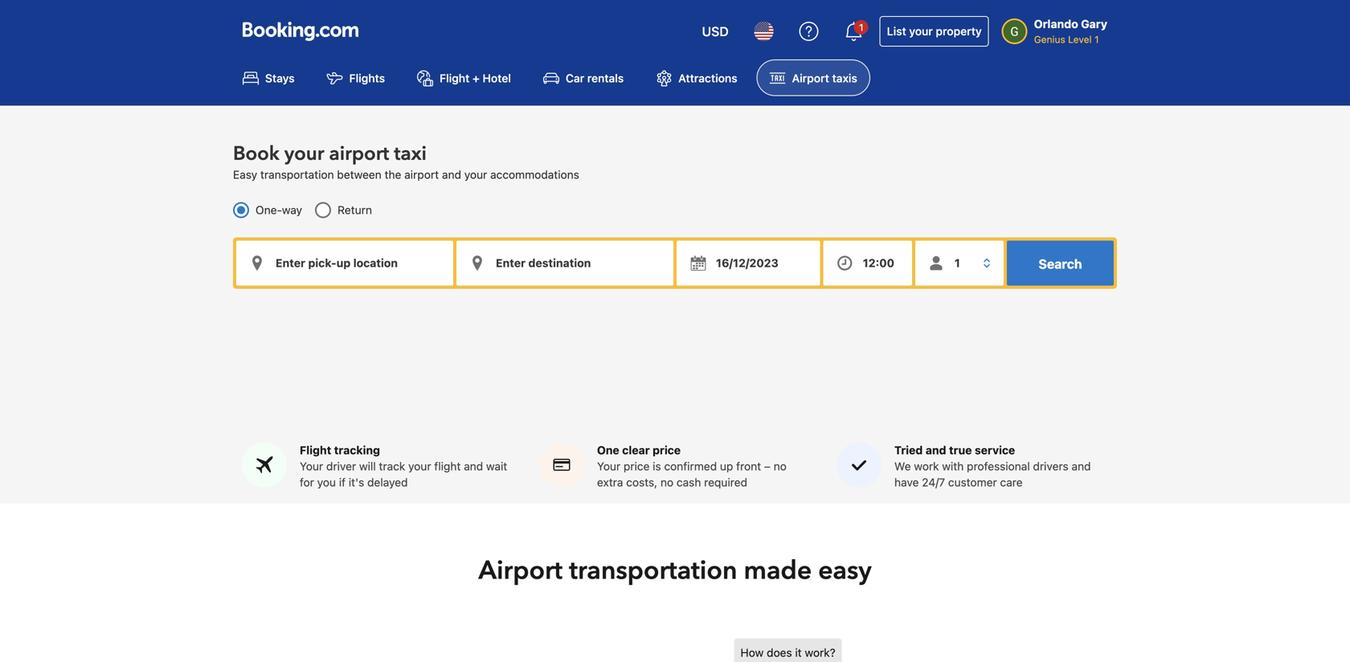 Task type: vqa. For each thing, say whether or not it's contained in the screenshot.
driver
yes



Task type: describe. For each thing, give the bounding box(es) containing it.
search button
[[1007, 241, 1114, 286]]

usd
[[702, 24, 729, 39]]

flights link
[[314, 59, 398, 96]]

16/12/2023 button
[[677, 241, 820, 286]]

0 vertical spatial airport
[[329, 140, 389, 167]]

–
[[764, 460, 771, 473]]

booking.com online hotel reservations image
[[243, 22, 358, 41]]

1 horizontal spatial transportation
[[569, 553, 737, 588]]

made
[[744, 553, 812, 588]]

airport taxis link
[[757, 59, 870, 96]]

care
[[1000, 476, 1023, 489]]

your left accommodations
[[464, 168, 487, 181]]

drivers
[[1033, 460, 1069, 473]]

level
[[1068, 34, 1092, 45]]

attractions
[[679, 71, 737, 85]]

book your airport taxi easy transportation between the airport and your accommodations
[[233, 140, 579, 181]]

true
[[949, 444, 972, 457]]

24/7
[[922, 476, 945, 489]]

1 inside button
[[859, 22, 864, 33]]

it's
[[349, 476, 364, 489]]

your inside flight tracking your driver will track your flight and wait for you if it's delayed
[[408, 460, 431, 473]]

extra
[[597, 476, 623, 489]]

have
[[895, 476, 919, 489]]

list your property
[[887, 25, 982, 38]]

attractions link
[[643, 59, 750, 96]]

it
[[795, 646, 802, 659]]

list your property link
[[880, 16, 989, 47]]

will
[[359, 460, 376, 473]]

flight + hotel
[[440, 71, 511, 85]]

flight for flight tracking your driver will track your flight and wait for you if it's delayed
[[300, 444, 331, 457]]

delayed
[[367, 476, 408, 489]]

driver
[[326, 460, 356, 473]]

transportation inside book your airport taxi easy transportation between the airport and your accommodations
[[260, 168, 334, 181]]

orlando gary genius level 1
[[1034, 17, 1107, 45]]

return
[[338, 203, 372, 216]]

if
[[339, 476, 346, 489]]

wait
[[486, 460, 507, 473]]

we
[[895, 460, 911, 473]]

0 horizontal spatial no
[[661, 476, 674, 489]]

flight + hotel link
[[404, 59, 524, 96]]

rentals
[[587, 71, 624, 85]]

the
[[385, 168, 401, 181]]

confirmed
[[664, 460, 717, 473]]

front
[[736, 460, 761, 473]]

one clear price your price is confirmed up front – no extra costs, no cash required
[[597, 444, 787, 489]]

work
[[914, 460, 939, 473]]

0 horizontal spatial price
[[624, 460, 650, 473]]

1 button
[[835, 12, 873, 51]]

and up the work
[[926, 444, 946, 457]]

easy
[[233, 168, 257, 181]]

usd button
[[692, 12, 738, 51]]

Enter pick-up location text field
[[236, 241, 453, 286]]

professional
[[967, 460, 1030, 473]]

1 inside orlando gary genius level 1
[[1095, 34, 1099, 45]]

up
[[720, 460, 733, 473]]

with
[[942, 460, 964, 473]]

search
[[1039, 256, 1082, 271]]

one
[[597, 444, 619, 457]]

you
[[317, 476, 336, 489]]

work?
[[805, 646, 836, 659]]

and inside book your airport taxi easy transportation between the airport and your accommodations
[[442, 168, 461, 181]]

airport taxis
[[792, 71, 857, 85]]

booking airport taxi image
[[734, 639, 1072, 662]]



Task type: locate. For each thing, give the bounding box(es) containing it.
and right the drivers
[[1072, 460, 1091, 473]]

and right "the"
[[442, 168, 461, 181]]

is
[[653, 460, 661, 473]]

1 horizontal spatial airport
[[792, 71, 829, 85]]

1 horizontal spatial airport
[[404, 168, 439, 181]]

your right list
[[909, 25, 933, 38]]

costs,
[[626, 476, 658, 489]]

no right –
[[774, 460, 787, 473]]

price
[[653, 444, 681, 457], [624, 460, 650, 473]]

0 horizontal spatial airport
[[329, 140, 389, 167]]

your
[[909, 25, 933, 38], [284, 140, 324, 167], [464, 168, 487, 181], [408, 460, 431, 473]]

how does it work?
[[741, 646, 836, 659]]

no
[[774, 460, 787, 473], [661, 476, 674, 489]]

0 horizontal spatial 1
[[859, 22, 864, 33]]

airport
[[329, 140, 389, 167], [404, 168, 439, 181]]

airport for airport transportation made easy
[[479, 553, 563, 588]]

airport up between
[[329, 140, 389, 167]]

flight for flight + hotel
[[440, 71, 470, 85]]

airport down taxi
[[404, 168, 439, 181]]

book
[[233, 140, 280, 167]]

1 horizontal spatial price
[[653, 444, 681, 457]]

price up is at the bottom left of the page
[[653, 444, 681, 457]]

flight up driver
[[300, 444, 331, 457]]

no down is at the bottom left of the page
[[661, 476, 674, 489]]

12:00 button
[[824, 241, 912, 286]]

and inside flight tracking your driver will track your flight and wait for you if it's delayed
[[464, 460, 483, 473]]

airport
[[792, 71, 829, 85], [479, 553, 563, 588]]

between
[[337, 168, 382, 181]]

for
[[300, 476, 314, 489]]

taxi
[[394, 140, 427, 167]]

1 left list
[[859, 22, 864, 33]]

gary
[[1081, 17, 1107, 31]]

property
[[936, 25, 982, 38]]

flight tracking your driver will track your flight and wait for you if it's delayed
[[300, 444, 507, 489]]

tracking
[[334, 444, 380, 457]]

airport for airport taxis
[[792, 71, 829, 85]]

car rentals
[[566, 71, 624, 85]]

your inside list your property link
[[909, 25, 933, 38]]

1 vertical spatial airport
[[479, 553, 563, 588]]

0 horizontal spatial flight
[[300, 444, 331, 457]]

list
[[887, 25, 906, 38]]

way
[[282, 203, 302, 216]]

and
[[442, 168, 461, 181], [926, 444, 946, 457], [464, 460, 483, 473], [1072, 460, 1091, 473]]

how
[[741, 646, 764, 659]]

your down the one
[[597, 460, 621, 473]]

+
[[472, 71, 480, 85]]

flight
[[434, 460, 461, 473]]

does
[[767, 646, 792, 659]]

0 vertical spatial price
[[653, 444, 681, 457]]

1 vertical spatial transportation
[[569, 553, 737, 588]]

1
[[859, 22, 864, 33], [1095, 34, 1099, 45]]

accommodations
[[490, 168, 579, 181]]

1 vertical spatial no
[[661, 476, 674, 489]]

1 horizontal spatial your
[[597, 460, 621, 473]]

0 vertical spatial 1
[[859, 22, 864, 33]]

price down clear
[[624, 460, 650, 473]]

your right book
[[284, 140, 324, 167]]

one-
[[256, 203, 282, 216]]

1 horizontal spatial no
[[774, 460, 787, 473]]

tried and true service we work with professional drivers and have 24/7 customer care
[[895, 444, 1091, 489]]

0 vertical spatial transportation
[[260, 168, 334, 181]]

Enter destination text field
[[456, 241, 673, 286]]

easy
[[818, 553, 872, 588]]

car
[[566, 71, 584, 85]]

0 horizontal spatial airport
[[479, 553, 563, 588]]

clear
[[622, 444, 650, 457]]

flights
[[349, 71, 385, 85]]

16/12/2023
[[716, 256, 779, 269]]

genius
[[1034, 34, 1066, 45]]

1 your from the left
[[300, 460, 323, 473]]

stays
[[265, 71, 295, 85]]

hotel
[[483, 71, 511, 85]]

0 vertical spatial no
[[774, 460, 787, 473]]

0 horizontal spatial your
[[300, 460, 323, 473]]

1 horizontal spatial flight
[[440, 71, 470, 85]]

orlando
[[1034, 17, 1078, 31]]

taxis
[[832, 71, 857, 85]]

0 vertical spatial airport
[[792, 71, 829, 85]]

cash
[[677, 476, 701, 489]]

1 vertical spatial 1
[[1095, 34, 1099, 45]]

your right track
[[408, 460, 431, 473]]

your
[[300, 460, 323, 473], [597, 460, 621, 473]]

2 your from the left
[[597, 460, 621, 473]]

1 down gary
[[1095, 34, 1099, 45]]

flight
[[440, 71, 470, 85], [300, 444, 331, 457]]

required
[[704, 476, 747, 489]]

1 vertical spatial airport
[[404, 168, 439, 181]]

12:00
[[863, 256, 895, 269]]

car rentals link
[[530, 59, 637, 96]]

flight inside flight tracking your driver will track your flight and wait for you if it's delayed
[[300, 444, 331, 457]]

tried
[[895, 444, 923, 457]]

track
[[379, 460, 405, 473]]

your up the for
[[300, 460, 323, 473]]

one-way
[[256, 203, 302, 216]]

your inside flight tracking your driver will track your flight and wait for you if it's delayed
[[300, 460, 323, 473]]

airport transportation made easy
[[479, 553, 872, 588]]

stays link
[[230, 59, 307, 96]]

1 vertical spatial flight
[[300, 444, 331, 457]]

transportation
[[260, 168, 334, 181], [569, 553, 737, 588]]

customer
[[948, 476, 997, 489]]

0 horizontal spatial transportation
[[260, 168, 334, 181]]

1 vertical spatial price
[[624, 460, 650, 473]]

0 vertical spatial flight
[[440, 71, 470, 85]]

service
[[975, 444, 1015, 457]]

flight left the +
[[440, 71, 470, 85]]

and left wait
[[464, 460, 483, 473]]

your inside one clear price your price is confirmed up front – no extra costs, no cash required
[[597, 460, 621, 473]]

1 horizontal spatial 1
[[1095, 34, 1099, 45]]



